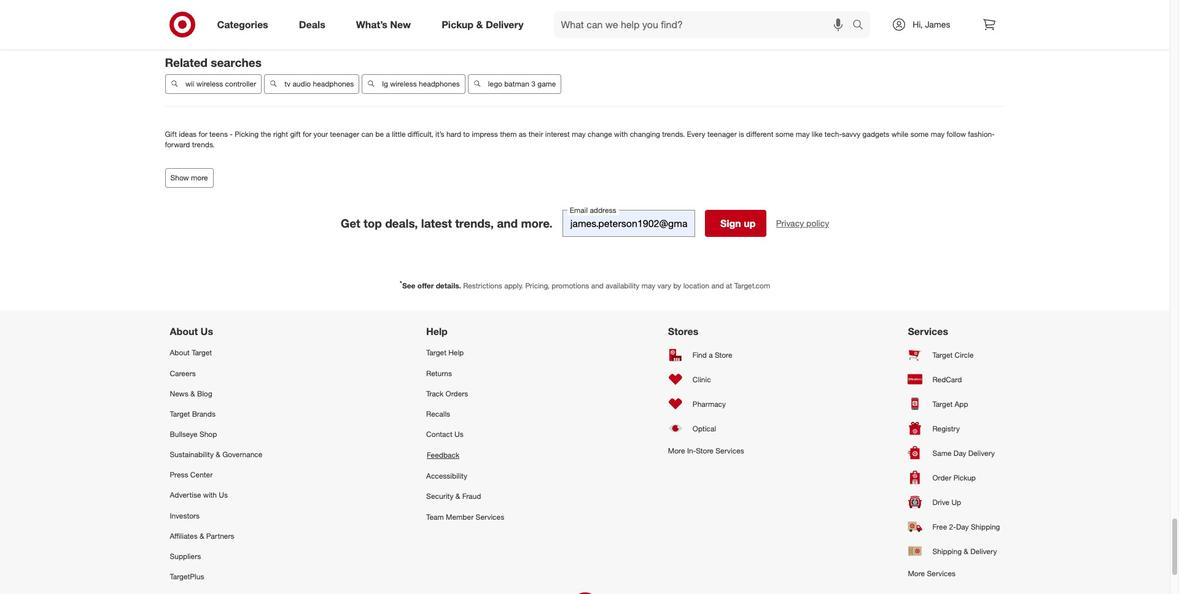 Task type: vqa. For each thing, say whether or not it's contained in the screenshot.
3 stars stars
no



Task type: locate. For each thing, give the bounding box(es) containing it.
0 horizontal spatial more
[[668, 447, 685, 456]]

apply.
[[505, 282, 523, 291]]

us down the press center link
[[219, 491, 228, 500]]

target for target help
[[426, 349, 447, 358]]

delivery for same day delivery
[[969, 449, 995, 458]]

trends. left the every
[[662, 130, 685, 139]]

2 headphones from the left
[[419, 79, 460, 89]]

headphones for lg wireless headphones
[[419, 79, 460, 89]]

1 wireless from the left
[[196, 79, 223, 89]]

teenager left is
[[708, 130, 737, 139]]

day right same
[[954, 449, 967, 458]]

impress
[[472, 130, 498, 139]]

video
[[438, 30, 457, 40], [757, 30, 776, 40]]

us right contact
[[455, 430, 464, 439]]

delivery for pickup & delivery
[[486, 18, 524, 30]]

hi, james
[[913, 19, 951, 29]]

3
[[531, 79, 535, 89]]

related
[[165, 6, 208, 20], [165, 55, 208, 69]]

1 vertical spatial help
[[449, 349, 464, 358]]

1 related from the top
[[165, 6, 208, 20]]

0 vertical spatial store
[[715, 351, 733, 360]]

about target
[[170, 349, 212, 358]]

services down optical link
[[716, 447, 744, 456]]

your
[[314, 130, 328, 139]]

headphones
[[647, 30, 689, 40]]

may inside * see offer details. restrictions apply. pricing, promotions and availability may vary by location and at target.com
[[642, 282, 656, 291]]

order pickup
[[933, 474, 976, 483]]

every
[[687, 130, 706, 139]]

hard
[[447, 130, 461, 139]]

teenager left "can"
[[330, 130, 359, 139]]

location
[[684, 282, 710, 291]]

drive
[[933, 498, 950, 507]]

interest
[[545, 130, 570, 139]]

more left in-
[[668, 447, 685, 456]]

day right free
[[957, 523, 969, 532]]

1 horizontal spatial some
[[911, 130, 929, 139]]

find a store
[[693, 351, 733, 360]]

services up target circle
[[908, 326, 949, 338]]

2 about from the top
[[170, 349, 190, 358]]

0 vertical spatial more
[[668, 447, 685, 456]]

target up "returns" in the bottom left of the page
[[426, 349, 447, 358]]

advertise with us
[[170, 491, 228, 500]]

store for a
[[715, 351, 733, 360]]

track orders link
[[426, 384, 504, 404]]

for right ideas
[[199, 130, 208, 139]]

0 vertical spatial with
[[614, 130, 628, 139]]

2 video from the left
[[757, 30, 776, 40]]

more for more services
[[908, 570, 925, 579]]

target: expect more. pay less. image
[[413, 587, 758, 595]]

news
[[170, 389, 188, 399]]

shipping up more services link
[[933, 547, 962, 557]]

2 for from the left
[[303, 130, 312, 139]]

forward
[[165, 140, 190, 150]]

at
[[726, 282, 733, 291]]

0 horizontal spatial help
[[426, 326, 448, 338]]

us up the about target link
[[201, 326, 213, 338]]

store for in-
[[696, 447, 714, 456]]

contact us
[[426, 430, 464, 439]]

2 horizontal spatial us
[[455, 430, 464, 439]]

1 vertical spatial delivery
[[969, 449, 995, 458]]

0 horizontal spatial headphones
[[313, 79, 354, 89]]

0 vertical spatial related
[[165, 6, 208, 20]]

0 horizontal spatial teenager
[[330, 130, 359, 139]]

1 vertical spatial more
[[908, 570, 925, 579]]

headphones right 'audio'
[[313, 79, 354, 89]]

about up the careers
[[170, 349, 190, 358]]

leatherette wireless headphones
[[580, 30, 689, 40]]

sign up button
[[705, 210, 767, 237]]

1 horizontal spatial store
[[715, 351, 733, 360]]

video game controllers & accessories
[[438, 30, 566, 40]]

different
[[747, 130, 774, 139]]

privacy policy
[[776, 218, 830, 229]]

& inside sustainability & governance link
[[216, 450, 220, 460]]

a right find
[[709, 351, 713, 360]]

0 vertical spatial help
[[426, 326, 448, 338]]

0 vertical spatial delivery
[[486, 18, 524, 30]]

advertise
[[170, 491, 201, 500]]

drive up
[[933, 498, 962, 507]]

headphones
[[313, 79, 354, 89], [419, 79, 460, 89]]

security & fraud link
[[426, 487, 504, 507]]

some right different
[[776, 130, 794, 139]]

kids'
[[170, 30, 187, 40]]

about target link
[[170, 343, 263, 363]]

None text field
[[563, 210, 695, 237]]

1 about from the top
[[170, 326, 198, 338]]

restrictions
[[463, 282, 502, 291]]

blog
[[197, 389, 212, 399]]

more services
[[908, 570, 956, 579]]

0 vertical spatial a
[[386, 130, 390, 139]]

with down the press center link
[[203, 491, 217, 500]]

about
[[170, 326, 198, 338], [170, 349, 190, 358]]

1 headphones from the left
[[313, 79, 354, 89]]

& inside news & blog link
[[190, 389, 195, 399]]

1 vertical spatial with
[[203, 491, 217, 500]]

1 vertical spatial trends.
[[192, 140, 215, 150]]

us for contact us
[[455, 430, 464, 439]]

game
[[459, 30, 479, 40]]

help up returns link
[[449, 349, 464, 358]]

1 horizontal spatial more
[[908, 570, 925, 579]]

a inside gift ideas for teens - picking the right gift for your teenager can be a little difficult, it's hard to impress them as their interest may change with changing trends. every teenager is different some may like tech-savvy gadgets while some may follow fashion- forward trends.
[[386, 130, 390, 139]]

2 vertical spatial delivery
[[971, 547, 997, 557]]

trends. down teens
[[192, 140, 215, 150]]

pickup left "controllers"
[[442, 18, 474, 30]]

offer
[[418, 282, 434, 291]]

0 horizontal spatial video
[[438, 30, 457, 40]]

target down news
[[170, 410, 190, 419]]

press center
[[170, 471, 213, 480]]

target inside target help link
[[426, 349, 447, 358]]

wireless right wii
[[196, 79, 223, 89]]

video left game
[[438, 30, 457, 40]]

1 video from the left
[[438, 30, 457, 40]]

gift up 'forward'
[[165, 130, 177, 139]]

more down shipping & delivery link at bottom right
[[908, 570, 925, 579]]

delivery for shipping & delivery
[[971, 547, 997, 557]]

with right the change
[[614, 130, 628, 139]]

shipping & delivery link
[[908, 540, 1001, 564]]

search button
[[847, 11, 877, 41]]

video game controllers & accessories link
[[433, 25, 572, 45]]

pickup & delivery
[[442, 18, 524, 30]]

wireless right lg
[[390, 79, 417, 89]]

security & fraud
[[426, 492, 481, 502]]

store right find
[[715, 351, 733, 360]]

services down shipping & delivery link at bottom right
[[927, 570, 956, 579]]

& inside security & fraud 'link'
[[456, 492, 460, 502]]

& for shipping & delivery
[[964, 547, 969, 557]]

for right gift
[[303, 130, 312, 139]]

affiliates
[[170, 532, 198, 541]]

0 horizontal spatial gift
[[165, 130, 177, 139]]

recalls
[[426, 410, 450, 419]]

target app
[[933, 400, 969, 409]]

about for about us
[[170, 326, 198, 338]]

& for affiliates & partners
[[200, 532, 204, 541]]

0 horizontal spatial for
[[199, 130, 208, 139]]

0 vertical spatial shipping
[[971, 523, 1001, 532]]

services down the fraud
[[476, 513, 504, 522]]

news & blog link
[[170, 384, 263, 404]]

target help link
[[426, 343, 504, 363]]

target left app
[[933, 400, 953, 409]]

more.
[[521, 216, 553, 231]]

1 vertical spatial us
[[455, 430, 464, 439]]

headphones for tv audio headphones
[[313, 79, 354, 89]]

related for related searches
[[165, 55, 208, 69]]

0 vertical spatial about
[[170, 326, 198, 338]]

latest
[[421, 216, 452, 231]]

may left the change
[[572, 130, 586, 139]]

more inside 'link'
[[668, 447, 685, 456]]

wireless
[[617, 30, 645, 40]]

target down the about us on the left of the page
[[192, 349, 212, 358]]

target inside target circle link
[[933, 351, 953, 360]]

1 vertical spatial store
[[696, 447, 714, 456]]

1 horizontal spatial teenager
[[708, 130, 737, 139]]

lego batman 3 game
[[488, 79, 556, 89]]

1 horizontal spatial headphones
[[419, 79, 460, 89]]

deals,
[[385, 216, 418, 231]]

for
[[199, 130, 208, 139], [303, 130, 312, 139]]

0 horizontal spatial a
[[386, 130, 390, 139]]

1 horizontal spatial us
[[219, 491, 228, 500]]

redcard link
[[908, 368, 1001, 392]]

1 horizontal spatial and
[[591, 282, 604, 291]]

0 horizontal spatial with
[[203, 491, 217, 500]]

privacy policy link
[[776, 218, 830, 230]]

may left like
[[796, 130, 810, 139]]

be
[[376, 130, 384, 139]]

0 horizontal spatial some
[[776, 130, 794, 139]]

about up about target
[[170, 326, 198, 338]]

wireless for lg
[[390, 79, 417, 89]]

related up wii
[[165, 55, 208, 69]]

0 vertical spatial trends.
[[662, 130, 685, 139]]

0 vertical spatial gift
[[206, 30, 218, 40]]

fraud
[[462, 492, 481, 502]]

0 horizontal spatial us
[[201, 326, 213, 338]]

& inside pickup & delivery link
[[476, 18, 483, 30]]

some right while
[[911, 130, 929, 139]]

services
[[908, 326, 949, 338], [716, 447, 744, 456], [476, 513, 504, 522], [927, 570, 956, 579]]

find a store link
[[668, 343, 744, 368]]

member
[[446, 513, 474, 522]]

and left availability
[[591, 282, 604, 291]]

What can we help you find? suggestions appear below search field
[[554, 11, 856, 38]]

1 vertical spatial related
[[165, 55, 208, 69]]

target for target circle
[[933, 351, 953, 360]]

& for sustainability & governance
[[216, 450, 220, 460]]

1 horizontal spatial video
[[757, 30, 776, 40]]

sign up
[[721, 218, 756, 230]]

& inside affiliates & partners link
[[200, 532, 204, 541]]

1 vertical spatial gift
[[165, 130, 177, 139]]

wireless for wii
[[196, 79, 223, 89]]

more for more in-store services
[[668, 447, 685, 456]]

1 vertical spatial a
[[709, 351, 713, 360]]

video right switch
[[757, 30, 776, 40]]

2 related from the top
[[165, 55, 208, 69]]

1 vertical spatial pickup
[[954, 474, 976, 483]]

2 teenager from the left
[[708, 130, 737, 139]]

1 vertical spatial about
[[170, 349, 190, 358]]

1 horizontal spatial for
[[303, 130, 312, 139]]

related up kids'
[[165, 6, 208, 20]]

0 horizontal spatial trends.
[[192, 140, 215, 150]]

target app link
[[908, 392, 1001, 417]]

0 horizontal spatial store
[[696, 447, 714, 456]]

pickup right order
[[954, 474, 976, 483]]

tech-
[[825, 130, 842, 139]]

2 wireless from the left
[[390, 79, 417, 89]]

to
[[463, 130, 470, 139]]

target inside "target brands" link
[[170, 410, 190, 419]]

0 vertical spatial us
[[201, 326, 213, 338]]

0 horizontal spatial shipping
[[933, 547, 962, 557]]

and left more.
[[497, 216, 518, 231]]

gift right "tech"
[[206, 30, 218, 40]]

show more button
[[165, 168, 214, 188]]

related for related categories
[[165, 6, 208, 20]]

& inside shipping & delivery link
[[964, 547, 969, 557]]

target inside target app link
[[933, 400, 953, 409]]

promotions
[[552, 282, 589, 291]]

teens
[[210, 130, 228, 139]]

target
[[192, 349, 212, 358], [426, 349, 447, 358], [933, 351, 953, 360], [933, 400, 953, 409], [170, 410, 190, 419]]

target left circle
[[933, 351, 953, 360]]

1 horizontal spatial help
[[449, 349, 464, 358]]

target circle link
[[908, 343, 1001, 368]]

help up target help
[[426, 326, 448, 338]]

1 for from the left
[[199, 130, 208, 139]]

1 horizontal spatial with
[[614, 130, 628, 139]]

store down optical link
[[696, 447, 714, 456]]

shipping up shipping & delivery
[[971, 523, 1001, 532]]

wii wireless controller link
[[165, 74, 262, 94]]

and left at
[[712, 282, 724, 291]]

store inside more in-store services 'link'
[[696, 447, 714, 456]]

difficult,
[[408, 130, 434, 139]]

headphones inside "link"
[[313, 79, 354, 89]]

app
[[955, 400, 969, 409]]

headphones up 'it's'
[[419, 79, 460, 89]]

with
[[614, 130, 628, 139], [203, 491, 217, 500]]

store inside find a store link
[[715, 351, 733, 360]]

a right be
[[386, 130, 390, 139]]

1 horizontal spatial wireless
[[390, 79, 417, 89]]

target circle
[[933, 351, 974, 360]]

may left vary
[[642, 282, 656, 291]]

lego
[[488, 79, 502, 89]]

0 horizontal spatial pickup
[[442, 18, 474, 30]]

0 horizontal spatial wireless
[[196, 79, 223, 89]]



Task type: describe. For each thing, give the bounding box(es) containing it.
while
[[892, 130, 909, 139]]

availability
[[606, 282, 640, 291]]

with inside gift ideas for teens - picking the right gift for your teenager can be a little difficult, it's hard to impress them as their interest may change with changing trends. every teenager is different some may like tech-savvy gadgets while some may follow fashion- forward trends.
[[614, 130, 628, 139]]

target for target app
[[933, 400, 953, 409]]

drive up link
[[908, 491, 1001, 515]]

& inside video game controllers & accessories link
[[519, 30, 524, 40]]

tv audio headphones link
[[264, 74, 359, 94]]

press center link
[[170, 465, 263, 486]]

about us
[[170, 326, 213, 338]]

shop
[[200, 430, 217, 439]]

policy
[[807, 218, 830, 229]]

contact
[[426, 430, 453, 439]]

affiliates & partners
[[170, 532, 234, 541]]

free 2-day shipping link
[[908, 515, 1001, 540]]

0 horizontal spatial and
[[497, 216, 518, 231]]

investors
[[170, 511, 200, 521]]

lg wireless headphones
[[382, 79, 460, 89]]

target help
[[426, 349, 464, 358]]

targetplus link
[[170, 567, 263, 587]]

& for pickup & delivery
[[476, 18, 483, 30]]

what's new link
[[346, 11, 426, 38]]

may left follow
[[931, 130, 945, 139]]

team
[[426, 513, 444, 522]]

as
[[519, 130, 527, 139]]

wii
[[185, 79, 194, 89]]

trends,
[[455, 216, 494, 231]]

clinic
[[693, 375, 711, 384]]

& for news & blog
[[190, 389, 195, 399]]

ideas
[[220, 30, 238, 40]]

2 some from the left
[[911, 130, 929, 139]]

lego batman 3 game link
[[468, 74, 562, 94]]

categories link
[[207, 11, 284, 38]]

picking
[[235, 130, 259, 139]]

0 vertical spatial pickup
[[442, 18, 474, 30]]

1 horizontal spatial gift
[[206, 30, 218, 40]]

more
[[191, 173, 208, 183]]

1 teenager from the left
[[330, 130, 359, 139]]

1 horizontal spatial pickup
[[954, 474, 976, 483]]

center
[[190, 471, 213, 480]]

what's new
[[356, 18, 411, 30]]

it's
[[436, 130, 445, 139]]

little
[[392, 130, 406, 139]]

2 horizontal spatial and
[[712, 282, 724, 291]]

find
[[693, 351, 707, 360]]

pharmacy
[[693, 400, 726, 409]]

batman
[[504, 79, 529, 89]]

lg
[[382, 79, 388, 89]]

sustainability & governance link
[[170, 445, 263, 465]]

1 vertical spatial day
[[957, 523, 969, 532]]

redcard
[[933, 375, 962, 384]]

orders
[[446, 389, 468, 399]]

bullseye shop
[[170, 430, 217, 439]]

kids' tech gift ideas
[[170, 30, 238, 40]]

careers link
[[170, 363, 263, 384]]

suppliers
[[170, 552, 201, 561]]

pickup & delivery link
[[431, 11, 539, 38]]

what's
[[356, 18, 388, 30]]

leatherette
[[580, 30, 615, 40]]

1 horizontal spatial shipping
[[971, 523, 1001, 532]]

bullseye
[[170, 430, 198, 439]]

about for about target
[[170, 349, 190, 358]]

fashion-
[[968, 130, 995, 139]]

in-
[[687, 447, 696, 456]]

sign
[[721, 218, 741, 230]]

nintendo-
[[702, 30, 734, 40]]

investors link
[[170, 506, 263, 526]]

get
[[341, 216, 360, 231]]

gift inside gift ideas for teens - picking the right gift for your teenager can be a little difficult, it's hard to impress them as their interest may change with changing trends. every teenager is different some may like tech-savvy gadgets while some may follow fashion- forward trends.
[[165, 130, 177, 139]]

target inside the about target link
[[192, 349, 212, 358]]

gift ideas for teens - picking the right gift for your teenager can be a little difficult, it's hard to impress them as their interest may change with changing trends. every teenager is different some may like tech-savvy gadgets while some may follow fashion- forward trends.
[[165, 130, 995, 150]]

same day delivery
[[933, 449, 995, 458]]

leatherette wireless headphones link
[[574, 25, 694, 45]]

pricing,
[[526, 282, 550, 291]]

registry link
[[908, 417, 1001, 441]]

same
[[933, 449, 952, 458]]

gadgets
[[863, 130, 890, 139]]

vary
[[658, 282, 672, 291]]

like
[[812, 130, 823, 139]]

show more
[[170, 173, 208, 183]]

categories
[[217, 18, 268, 30]]

security
[[426, 492, 454, 502]]

suppliers link
[[170, 547, 263, 567]]

services inside more services link
[[927, 570, 956, 579]]

1 horizontal spatial a
[[709, 351, 713, 360]]

returns link
[[426, 363, 504, 384]]

targetplus
[[170, 573, 204, 582]]

* see offer details. restrictions apply. pricing, promotions and availability may vary by location and at target.com
[[400, 280, 771, 291]]

target brands link
[[170, 404, 263, 425]]

tv audio headphones
[[284, 79, 354, 89]]

-
[[230, 130, 233, 139]]

circle
[[955, 351, 974, 360]]

1 horizontal spatial trends.
[[662, 130, 685, 139]]

1 vertical spatial shipping
[[933, 547, 962, 557]]

get top deals, latest trends, and more.
[[341, 216, 553, 231]]

nintendo-switch video games pre-order
[[702, 30, 835, 40]]

2 vertical spatial us
[[219, 491, 228, 500]]

james
[[926, 19, 951, 29]]

feedback button
[[426, 445, 504, 466]]

feedback
[[427, 451, 460, 460]]

optical link
[[668, 417, 744, 441]]

0 vertical spatial day
[[954, 449, 967, 458]]

team member services
[[426, 513, 504, 522]]

ideas
[[179, 130, 197, 139]]

order
[[933, 474, 952, 483]]

new
[[390, 18, 411, 30]]

tech
[[189, 30, 204, 40]]

search
[[847, 19, 877, 32]]

services inside more in-store services 'link'
[[716, 447, 744, 456]]

& for security & fraud
[[456, 492, 460, 502]]

1 some from the left
[[776, 130, 794, 139]]

us for about us
[[201, 326, 213, 338]]

nintendo-switch video games pre-order link
[[697, 25, 841, 45]]

categories
[[211, 6, 270, 20]]

top
[[364, 216, 382, 231]]

accessibility
[[426, 472, 468, 481]]

services inside team member services link
[[476, 513, 504, 522]]

target for target brands
[[170, 410, 190, 419]]

controller
[[225, 79, 256, 89]]



